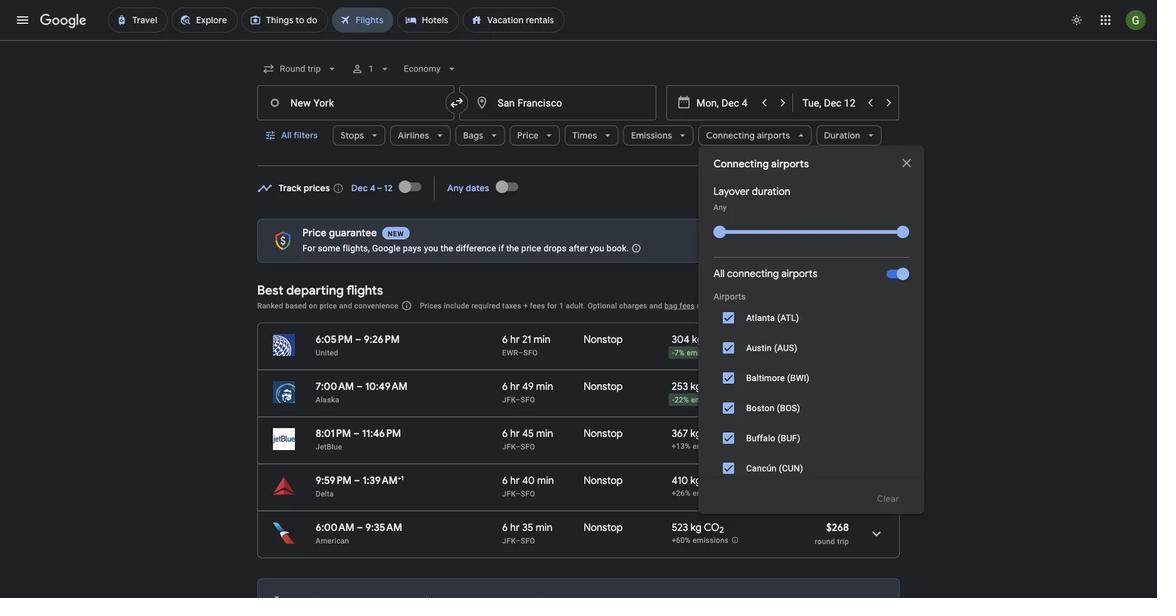 Task type: locate. For each thing, give the bounding box(es) containing it.
4 jfk from the top
[[502, 537, 516, 546]]

bag
[[665, 302, 678, 310]]

1 vertical spatial any
[[714, 203, 727, 212]]

- down 253 in the bottom of the page
[[673, 396, 675, 405]]

2 - from the top
[[673, 396, 675, 405]]

airports up grid
[[772, 158, 809, 171]]

hr inside 6 hr 49 min jfk – sfo
[[511, 380, 520, 393]]

emissions
[[687, 349, 723, 358], [692, 396, 728, 405], [693, 443, 729, 452], [693, 490, 729, 499], [693, 537, 729, 546]]

6 inside 6 hr 35 min jfk – sfo
[[502, 522, 508, 535]]

0 vertical spatial all
[[281, 130, 292, 141]]

5 nonstop from the top
[[584, 522, 623, 535]]

sfo
[[524, 349, 538, 358], [521, 396, 535, 405], [521, 443, 535, 452], [521, 490, 535, 499], [521, 537, 535, 546]]

fees left for
[[530, 302, 545, 310]]

- for 304
[[673, 349, 675, 358]]

hr left the 35
[[511, 522, 520, 535]]

1 vertical spatial price
[[303, 227, 327, 240]]

410
[[672, 475, 688, 488]]

– down the total duration 6 hr 35 min. element at the bottom
[[516, 537, 521, 546]]

sfo inside the 6 hr 21 min ewr – sfo
[[524, 349, 538, 358]]

None field
[[257, 58, 344, 80], [399, 58, 463, 80], [257, 58, 344, 80], [399, 58, 463, 80]]

date grid
[[753, 182, 792, 193]]

7:00 am – 10:49 am alaska
[[316, 380, 408, 405]]

hr inside 6 hr 45 min jfk – sfo
[[511, 428, 520, 440]]

0 horizontal spatial price
[[320, 302, 337, 310]]

2 inside the 253 kg co 2
[[720, 384, 724, 395]]

1 6 from the top
[[502, 333, 508, 346]]

2 jfk from the top
[[502, 443, 516, 452]]

price up the for
[[303, 227, 327, 240]]

you right after
[[590, 243, 605, 254]]

all filters button
[[257, 121, 328, 151]]

difference
[[456, 243, 497, 254]]

all left filters
[[281, 130, 292, 141]]

hr left 21
[[511, 333, 520, 346]]

0 vertical spatial connecting airports
[[706, 130, 791, 141]]

Arrival time: 9:26 PM. text field
[[364, 333, 400, 346]]

hr left 40
[[511, 475, 520, 488]]

boston (bos)
[[747, 403, 801, 414]]

2 horizontal spatial 1
[[560, 302, 564, 310]]

nonstop for 6 hr 21 min
[[584, 333, 623, 346]]

0 horizontal spatial and
[[339, 302, 352, 310]]

min right 40
[[537, 475, 554, 488]]

– down 21
[[519, 349, 524, 358]]

6 left the 35
[[502, 522, 508, 535]]

airports up assistance
[[782, 268, 818, 281]]

connecting airports
[[706, 130, 791, 141], [714, 158, 809, 171]]

buffalo (buf)
[[747, 434, 801, 444]]

1 vertical spatial price
[[320, 302, 337, 310]]

emissions down 367 kg co 2
[[693, 443, 729, 452]]

kg inside 523 kg co 2
[[691, 522, 702, 535]]

united
[[316, 349, 339, 358]]

0 horizontal spatial +
[[398, 475, 401, 483]]

1 nonstop flight. element from the top
[[584, 333, 623, 348]]

367 kg co 2
[[672, 428, 724, 442]]

6
[[502, 333, 508, 346], [502, 380, 508, 393], [502, 428, 508, 440], [502, 475, 508, 488], [502, 522, 508, 535]]

total duration 6 hr 45 min. element
[[502, 428, 584, 442]]

nonstop
[[584, 333, 623, 346], [584, 380, 623, 393], [584, 428, 623, 440], [584, 475, 623, 488], [584, 522, 623, 535]]

1 inside 9:59 pm – 1:39 am + 1
[[401, 475, 404, 483]]

0 horizontal spatial fees
[[530, 302, 545, 310]]

jfk for 6 hr 35 min
[[502, 537, 516, 546]]

0 horizontal spatial the
[[441, 243, 454, 254]]

jfk inside 6 hr 35 min jfk – sfo
[[502, 537, 516, 546]]

based
[[285, 302, 307, 310]]

0 vertical spatial +
[[524, 302, 528, 310]]

duration
[[825, 130, 861, 141]]

hr inside 6 hr 35 min jfk – sfo
[[511, 522, 520, 535]]

– inside 6 hr 49 min jfk – sfo
[[516, 396, 521, 405]]

5 hr from the top
[[511, 522, 520, 535]]

co inside 523 kg co 2
[[704, 522, 720, 535]]

10:49 am
[[365, 380, 408, 393]]

co inside the 253 kg co 2
[[704, 380, 720, 393]]

hr for 35
[[511, 522, 520, 535]]

None search field
[[257, 54, 925, 599]]

2 up +13% emissions
[[720, 431, 724, 442]]

airlines button
[[391, 121, 451, 151]]

Arrival time: 1:39 AM on  Tuesday, December 5. text field
[[363, 475, 404, 488]]

sfo inside 6 hr 35 min jfk – sfo
[[521, 537, 535, 546]]

sfo for 21
[[524, 349, 538, 358]]

price right bags popup button
[[518, 130, 539, 141]]

1 horizontal spatial 1
[[401, 475, 404, 483]]

2 nonstop flight. element from the top
[[584, 380, 623, 395]]

2 for 523
[[720, 526, 724, 536]]

1 horizontal spatial fees
[[680, 302, 695, 310]]

1 the from the left
[[441, 243, 454, 254]]

baltimore
[[747, 373, 785, 384]]

co up -7% emissions
[[706, 333, 721, 346]]

total duration 6 hr 49 min. element
[[502, 380, 584, 395]]

– right 7:00 am
[[357, 380, 363, 393]]

4 nonstop from the top
[[584, 475, 623, 488]]

(buf)
[[778, 434, 801, 444]]

min
[[534, 333, 551, 346], [537, 380, 553, 393], [537, 428, 554, 440], [537, 475, 554, 488], [536, 522, 553, 535]]

6 left 45
[[502, 428, 508, 440]]

emissions inside the 410 kg co 2 +26% emissions
[[693, 490, 729, 499]]

sfo inside 6 hr 49 min jfk – sfo
[[521, 396, 535, 405]]

4 nonstop flight. element from the top
[[584, 475, 623, 489]]

co up -22% emissions
[[704, 380, 720, 393]]

sfo down 21
[[524, 349, 538, 358]]

airports up date grid
[[757, 130, 791, 141]]

Departure time: 6:05 PM. text field
[[316, 333, 353, 346]]

– inside the 6:00 am – 9:35 am american
[[357, 522, 363, 535]]

price left drops
[[522, 243, 542, 254]]

jfk down total duration 6 hr 40 min. 'element'
[[502, 490, 516, 499]]

kg inside 304 kg co 2
[[692, 333, 704, 346]]

nonstop for 6 hr 35 min
[[584, 522, 623, 535]]

9:26 pm
[[364, 333, 400, 346]]

2 inside 523 kg co 2
[[720, 526, 724, 536]]

fees right bag on the bottom right of page
[[680, 302, 695, 310]]

for
[[303, 243, 316, 254]]

$268
[[827, 522, 849, 535]]

6 hr 49 min jfk – sfo
[[502, 380, 553, 405]]

0 horizontal spatial any
[[447, 183, 464, 194]]

min inside 6 hr 49 min jfk – sfo
[[537, 380, 553, 393]]

3 jfk from the top
[[502, 490, 516, 499]]

0 horizontal spatial you
[[424, 243, 439, 254]]

hr for 45
[[511, 428, 520, 440]]

1 horizontal spatial you
[[590, 243, 605, 254]]

leaves john f. kennedy international airport at 8:01 pm on monday, december 4 and arrives at san francisco international airport at 11:46 pm on monday, december 4. element
[[316, 428, 401, 440]]

min inside 6 hr 45 min jfk – sfo
[[537, 428, 554, 440]]

6 inside 6 hr 49 min jfk – sfo
[[502, 380, 508, 393]]

4 6 from the top
[[502, 475, 508, 488]]

layover
[[714, 186, 750, 198]]

all inside button
[[281, 130, 292, 141]]

jfk down total duration 6 hr 49 min. element
[[502, 396, 516, 405]]

for some flights, google pays you the difference if the price drops after you book.
[[303, 243, 629, 254]]

6 hr 21 min ewr – sfo
[[502, 333, 551, 358]]

nonstop flight. element
[[584, 333, 623, 348], [584, 380, 623, 395], [584, 428, 623, 442], [584, 475, 623, 489], [584, 522, 623, 537]]

kg for 253
[[691, 380, 702, 393]]

connecting airports up "date grid" button
[[714, 158, 809, 171]]

1 jfk from the top
[[502, 396, 516, 405]]

2 hr from the top
[[511, 380, 520, 393]]

– left "9:26 pm" text box
[[355, 333, 362, 346]]

1 vertical spatial -
[[673, 396, 675, 405]]

nonstop for 6 hr 49 min
[[584, 380, 623, 393]]

austin
[[747, 343, 772, 353]]

1 horizontal spatial any
[[714, 203, 727, 212]]

6 inside the 6 hr 21 min ewr – sfo
[[502, 333, 508, 346]]

min for 6 hr 45 min
[[537, 428, 554, 440]]

find the best price region
[[257, 172, 900, 209]]

min inside the 6 hr 21 min ewr – sfo
[[534, 333, 551, 346]]

and
[[339, 302, 352, 310], [650, 302, 663, 310]]

best departing flights main content
[[257, 172, 900, 599]]

2 nonstop from the top
[[584, 380, 623, 393]]

6 up ewr
[[502, 333, 508, 346]]

0 vertical spatial 1
[[369, 64, 374, 74]]

5 nonstop flight. element from the top
[[584, 522, 623, 537]]

None text field
[[460, 85, 657, 121]]

hr inside the 6 hr 21 min ewr – sfo
[[511, 333, 520, 346]]

3 nonstop flight. element from the top
[[584, 428, 623, 442]]

1 horizontal spatial price
[[518, 130, 539, 141]]

total duration 6 hr 40 min. element
[[502, 475, 584, 489]]

leaves newark liberty international airport at 6:05 pm on monday, december 4 and arrives at san francisco international airport at 9:26 pm on monday, december 4. element
[[316, 333, 400, 346]]

jfk inside 6 hr 45 min jfk – sfo
[[502, 443, 516, 452]]

1 horizontal spatial price
[[522, 243, 542, 254]]

Departure time: 9:59 PM. text field
[[316, 475, 352, 488]]

duration
[[752, 186, 791, 198]]

(bwi)
[[788, 373, 810, 384]]

jfk down the total duration 6 hr 35 min. element at the bottom
[[502, 537, 516, 546]]

flights,
[[343, 243, 370, 254]]

1 inside popup button
[[369, 64, 374, 74]]

2 up -7% emissions
[[721, 337, 726, 348]]

1 horizontal spatial the
[[507, 243, 519, 254]]

6 left 40
[[502, 475, 508, 488]]

8:01 pm – 11:46 pm jetblue
[[316, 428, 401, 452]]

min right the 35
[[536, 522, 553, 535]]

2 up the +60% emissions
[[720, 526, 724, 536]]

min right 45
[[537, 428, 554, 440]]

+ down 11:46 pm text field
[[398, 475, 401, 483]]

kg up +13% emissions
[[691, 428, 702, 440]]

bag fees button
[[665, 302, 695, 310]]

6 hr 45 min jfk – sfo
[[502, 428, 554, 452]]

total duration 6 hr 35 min. element
[[502, 522, 584, 537]]

co for 304
[[706, 333, 721, 346]]

268 US dollars text field
[[827, 522, 849, 535]]

0 vertical spatial any
[[447, 183, 464, 194]]

connecting inside popup button
[[706, 130, 755, 141]]

2 for 410
[[720, 479, 724, 489]]

price inside price popup button
[[518, 130, 539, 141]]

min right 21
[[534, 333, 551, 346]]

6 for 6 hr 40 min
[[502, 475, 508, 488]]

None text field
[[257, 85, 455, 121]]

kg up -22% emissions
[[691, 380, 702, 393]]

1 nonstop from the top
[[584, 333, 623, 346]]

connecting
[[706, 130, 755, 141], [714, 158, 769, 171]]

leaves john f. kennedy international airport at 6:00 am on monday, december 4 and arrives at san francisco international airport at 9:35 am on monday, december 4. element
[[316, 522, 402, 535]]

jfk for 6 hr 49 min
[[502, 396, 516, 405]]

jfk down total duration 6 hr 45 min. element
[[502, 443, 516, 452]]

fees
[[530, 302, 545, 310], [680, 302, 695, 310]]

main menu image
[[15, 13, 30, 28]]

7:00 am
[[316, 380, 354, 393]]

price for price
[[518, 130, 539, 141]]

co for 253
[[704, 380, 720, 393]]

cancún (cun)
[[747, 464, 804, 474]]

atlanta
[[747, 313, 775, 323]]

1 horizontal spatial all
[[714, 268, 725, 281]]

the right if
[[507, 243, 519, 254]]

410 kg co 2 +26% emissions
[[672, 475, 729, 499]]

min inside 6 hr 35 min jfk – sfo
[[536, 522, 553, 535]]

0 horizontal spatial price
[[303, 227, 327, 240]]

- down 304
[[673, 349, 675, 358]]

hr inside '6 hr 40 min jfk – sfo'
[[511, 475, 520, 488]]

the left difference
[[441, 243, 454, 254]]

best
[[257, 283, 284, 299]]

1 - from the top
[[673, 349, 675, 358]]

ranked based on price and convenience
[[257, 302, 399, 310]]

connecting airports down departure text box
[[706, 130, 791, 141]]

2 inside 304 kg co 2
[[721, 337, 726, 348]]

2 up -22% emissions
[[720, 384, 724, 395]]

price right on
[[320, 302, 337, 310]]

total duration 6 hr 21 min. element
[[502, 333, 584, 348]]

any inside find the best price region
[[447, 183, 464, 194]]

sfo inside 6 hr 45 min jfk – sfo
[[521, 443, 535, 452]]

sfo down the 49 at the left of page
[[521, 396, 535, 405]]

1 you from the left
[[424, 243, 439, 254]]

best departing flights
[[257, 283, 383, 299]]

jfk
[[502, 396, 516, 405], [502, 443, 516, 452], [502, 490, 516, 499], [502, 537, 516, 546]]

may
[[697, 302, 712, 310]]

2 for 304
[[721, 337, 726, 348]]

304
[[672, 333, 690, 346]]

any down "layover"
[[714, 203, 727, 212]]

6:00 am
[[316, 522, 355, 535]]

ranked
[[257, 302, 283, 310]]

– down total duration 6 hr 49 min. element
[[516, 396, 521, 405]]

0 vertical spatial connecting
[[706, 130, 755, 141]]

kg up the +60% emissions
[[691, 522, 702, 535]]

6 left the 49 at the left of page
[[502, 380, 508, 393]]

7%
[[675, 349, 685, 358]]

2 right 410
[[720, 479, 724, 489]]

co inside the 410 kg co 2 +26% emissions
[[704, 475, 720, 488]]

hr
[[511, 333, 520, 346], [511, 380, 520, 393], [511, 428, 520, 440], [511, 475, 520, 488], [511, 522, 520, 535]]

3 hr from the top
[[511, 428, 520, 440]]

Departure time: 8:01 PM. text field
[[316, 428, 351, 440]]

stops button
[[333, 121, 386, 151]]

2 vertical spatial 1
[[401, 475, 404, 483]]

kg for 367
[[691, 428, 702, 440]]

kg inside the 410 kg co 2 +26% emissions
[[691, 475, 702, 488]]

kg inside the 253 kg co 2
[[691, 380, 702, 393]]

jfk inside '6 hr 40 min jfk – sfo'
[[502, 490, 516, 499]]

2 inside 367 kg co 2
[[720, 431, 724, 442]]

nonstop flight. element for 6 hr 45 min
[[584, 428, 623, 442]]

0 horizontal spatial 1
[[369, 64, 374, 74]]

1 vertical spatial +
[[398, 475, 401, 483]]

departing
[[286, 283, 344, 299]]

emissions right +26%
[[693, 490, 729, 499]]

3 nonstop from the top
[[584, 428, 623, 440]]

connecting down departure text box
[[706, 130, 755, 141]]

learn more about tracked prices image
[[333, 183, 344, 194]]

kg for 410
[[691, 475, 702, 488]]

co right 410
[[704, 475, 720, 488]]

6 inside 6 hr 45 min jfk – sfo
[[502, 428, 508, 440]]

0 vertical spatial airports
[[757, 130, 791, 141]]

min inside '6 hr 40 min jfk – sfo'
[[537, 475, 554, 488]]

–
[[355, 333, 362, 346], [519, 349, 524, 358], [357, 380, 363, 393], [516, 396, 521, 405], [354, 428, 360, 440], [516, 443, 521, 452], [354, 475, 360, 488], [516, 490, 521, 499], [357, 522, 363, 535], [516, 537, 521, 546]]

0 vertical spatial price
[[518, 130, 539, 141]]

– inside 6 hr 45 min jfk – sfo
[[516, 443, 521, 452]]

– down total duration 6 hr 45 min. element
[[516, 443, 521, 452]]

1 vertical spatial 1
[[560, 302, 564, 310]]

connecting up "layover"
[[714, 158, 769, 171]]

co for 367
[[704, 428, 720, 440]]

– right departure time: 8:01 pm. text field on the left bottom
[[354, 428, 360, 440]]

hr for 49
[[511, 380, 520, 393]]

passenger
[[737, 302, 774, 310]]

0 vertical spatial -
[[673, 349, 675, 358]]

+60% emissions
[[672, 537, 729, 546]]

sfo down 45
[[521, 443, 535, 452]]

jfk for 6 hr 40 min
[[502, 490, 516, 499]]

jfk inside 6 hr 49 min jfk – sfo
[[502, 396, 516, 405]]

kg up -7% emissions
[[692, 333, 704, 346]]

2 fees from the left
[[680, 302, 695, 310]]

min right the 49 at the left of page
[[537, 380, 553, 393]]

0 horizontal spatial all
[[281, 130, 292, 141]]

– down total duration 6 hr 40 min. 'element'
[[516, 490, 521, 499]]

2 6 from the top
[[502, 380, 508, 393]]

co inside 304 kg co 2
[[706, 333, 721, 346]]

1 vertical spatial connecting
[[714, 158, 769, 171]]

1 vertical spatial airports
[[772, 158, 809, 171]]

6 inside '6 hr 40 min jfk – sfo'
[[502, 475, 508, 488]]

trip
[[838, 538, 849, 547]]

1 hr from the top
[[511, 333, 520, 346]]

hr left the 49 at the left of page
[[511, 380, 520, 393]]

9:35 am
[[366, 522, 402, 535]]

any
[[447, 183, 464, 194], [714, 203, 727, 212]]

1 vertical spatial all
[[714, 268, 725, 281]]

35
[[522, 522, 534, 535]]

3 6 from the top
[[502, 428, 508, 440]]

hr left 45
[[511, 428, 520, 440]]

co up the +60% emissions
[[704, 522, 720, 535]]

co inside 367 kg co 2
[[704, 428, 720, 440]]

4 hr from the top
[[511, 475, 520, 488]]

and left bag on the bottom right of page
[[650, 302, 663, 310]]

sfo for 40
[[521, 490, 535, 499]]

sfo inside '6 hr 40 min jfk – sfo'
[[521, 490, 535, 499]]

any left "dates"
[[447, 183, 464, 194]]

sfo down the 35
[[521, 537, 535, 546]]

+26%
[[672, 490, 691, 499]]

min for 6 hr 21 min
[[534, 333, 551, 346]]

and down flights
[[339, 302, 352, 310]]

11:46 pm
[[362, 428, 401, 440]]

co up +13% emissions
[[704, 428, 720, 440]]

1 fees from the left
[[530, 302, 545, 310]]

price inside the "best departing flights" main content
[[303, 227, 327, 240]]

kg right 410
[[691, 475, 702, 488]]

you right pays
[[424, 243, 439, 254]]

sfo down 40
[[521, 490, 535, 499]]

all up the airports
[[714, 268, 725, 281]]

New feature text field
[[382, 227, 410, 240]]

hr for 40
[[511, 475, 520, 488]]

prices
[[304, 183, 330, 194]]

convenience
[[354, 302, 399, 310]]

kg inside 367 kg co 2
[[691, 428, 702, 440]]

6:05 pm – 9:26 pm united
[[316, 333, 400, 358]]

2 and from the left
[[650, 302, 663, 310]]

required
[[472, 302, 501, 310]]

Arrival time: 10:49 AM. text field
[[365, 380, 408, 393]]

delta
[[316, 490, 334, 499]]

+ right taxes
[[524, 302, 528, 310]]

2 inside the 410 kg co 2 +26% emissions
[[720, 479, 724, 489]]

– left arrival time: 9:35 am. text box
[[357, 522, 363, 535]]

5 6 from the top
[[502, 522, 508, 535]]

1 horizontal spatial and
[[650, 302, 663, 310]]



Task type: vqa. For each thing, say whether or not it's contained in the screenshot.
'SAVE LAND OF OZ THEME PARK TO COLLECTION' image
no



Task type: describe. For each thing, give the bounding box(es) containing it.
$258
[[827, 475, 849, 488]]

6 hr 40 min jfk – sfo
[[502, 475, 554, 499]]

1 button
[[346, 54, 396, 84]]

co for 523
[[704, 522, 720, 535]]

1 and from the left
[[339, 302, 352, 310]]

american
[[316, 537, 349, 546]]

253
[[672, 380, 689, 393]]

prices include required taxes + fees for 1 adult. optional charges and bag fees may apply. passenger assistance
[[420, 302, 814, 310]]

6 for 6 hr 45 min
[[502, 428, 508, 440]]

kg for 304
[[692, 333, 704, 346]]

guarantee
[[329, 227, 377, 240]]

2 the from the left
[[507, 243, 519, 254]]

40
[[522, 475, 535, 488]]

8:01 pm
[[316, 428, 351, 440]]

charges
[[620, 302, 648, 310]]

– inside '6 hr 40 min jfk – sfo'
[[516, 490, 521, 499]]

6:05 pm
[[316, 333, 353, 346]]

- for 253
[[673, 396, 675, 405]]

austin (aus)
[[747, 343, 798, 353]]

leaves john f. kennedy international airport at 9:59 pm on monday, december 4 and arrives at san francisco international airport at 1:39 am on tuesday, december 5. element
[[316, 475, 404, 488]]

2 you from the left
[[590, 243, 605, 254]]

nonstop flight. element for 6 hr 21 min
[[584, 333, 623, 348]]

sfo for 49
[[521, 396, 535, 405]]

Departure time: 6:00 AM. text field
[[316, 522, 355, 535]]

taxes
[[503, 302, 522, 310]]

grid
[[775, 182, 792, 193]]

jfk for 6 hr 45 min
[[502, 443, 516, 452]]

loading results progress bar
[[0, 40, 1158, 43]]

all for all filters
[[281, 130, 292, 141]]

-7% emissions
[[673, 349, 723, 358]]

– inside 6 hr 35 min jfk – sfo
[[516, 537, 521, 546]]

min for 6 hr 35 min
[[536, 522, 553, 535]]

2 for 253
[[720, 384, 724, 395]]

min for 6 hr 40 min
[[537, 475, 554, 488]]

airlines
[[398, 130, 430, 141]]

kg for 523
[[691, 522, 702, 535]]

367
[[672, 428, 688, 440]]

Arrival time: 9:35 AM. text field
[[366, 522, 402, 535]]

dates
[[466, 183, 490, 194]]

45
[[522, 428, 534, 440]]

+60%
[[672, 537, 691, 546]]

jetblue
[[316, 443, 342, 452]]

– left 1:39 am
[[354, 475, 360, 488]]

2 vertical spatial airports
[[782, 268, 818, 281]]

6:00 am – 9:35 am american
[[316, 522, 402, 546]]

airports inside popup button
[[757, 130, 791, 141]]

close dialog image
[[900, 156, 915, 171]]

change appearance image
[[1062, 5, 1092, 35]]

nonstop for 6 hr 40 min
[[584, 475, 623, 488]]

after
[[569, 243, 588, 254]]

layover duration any
[[714, 186, 791, 212]]

track prices
[[279, 183, 330, 194]]

google
[[372, 243, 401, 254]]

new
[[388, 230, 404, 238]]

49
[[522, 380, 534, 393]]

drops
[[544, 243, 567, 254]]

21
[[522, 333, 532, 346]]

22%
[[675, 396, 689, 405]]

buffalo
[[747, 434, 776, 444]]

bags button
[[456, 121, 505, 151]]

hr for 21
[[511, 333, 520, 346]]

1:39 am
[[363, 475, 398, 488]]

dec
[[351, 183, 368, 194]]

price button
[[510, 121, 560, 151]]

emissions down 523 kg co 2 at the bottom right of page
[[693, 537, 729, 546]]

flights
[[347, 283, 383, 299]]

(bos)
[[777, 403, 801, 414]]

times
[[573, 130, 597, 141]]

1 horizontal spatial +
[[524, 302, 528, 310]]

$268 round trip
[[815, 522, 849, 547]]

min for 6 hr 49 min
[[537, 380, 553, 393]]

for
[[547, 302, 557, 310]]

emissions button
[[624, 121, 694, 151]]

dec 4 – 12
[[351, 183, 393, 194]]

price for price guarantee
[[303, 227, 327, 240]]

atlanta (atl)
[[747, 313, 800, 323]]

nonstop for 6 hr 45 min
[[584, 428, 623, 440]]

learn more about price guarantee image
[[622, 233, 652, 264]]

stops
[[341, 130, 364, 141]]

date grid button
[[720, 176, 802, 199]]

523
[[672, 522, 689, 535]]

258 US dollars text field
[[827, 475, 849, 488]]

– inside "8:01 pm – 11:46 pm jetblue"
[[354, 428, 360, 440]]

alaska
[[316, 396, 340, 405]]

Departure time: 7:00 AM. text field
[[316, 380, 354, 393]]

nonstop flight. element for 6 hr 49 min
[[584, 380, 623, 395]]

baltimore (bwi)
[[747, 373, 810, 384]]

connecting airports inside popup button
[[706, 130, 791, 141]]

– inside the "6:05 pm – 9:26 pm united"
[[355, 333, 362, 346]]

cancún
[[747, 464, 777, 474]]

– inside 7:00 am – 10:49 am alaska
[[357, 380, 363, 393]]

+ inside 9:59 pm – 1:39 am + 1
[[398, 475, 401, 483]]

assistance
[[776, 302, 814, 310]]

all connecting airports
[[714, 268, 818, 281]]

pays
[[403, 243, 422, 254]]

bags
[[463, 130, 484, 141]]

none search field containing connecting airports
[[257, 54, 925, 599]]

(aus)
[[775, 343, 798, 353]]

any inside layover duration any
[[714, 203, 727, 212]]

nonstop flight. element for 6 hr 35 min
[[584, 522, 623, 537]]

date
[[753, 182, 773, 193]]

523 kg co 2
[[672, 522, 724, 536]]

9:59 pm – 1:39 am + 1
[[316, 475, 404, 488]]

Departure text field
[[697, 86, 755, 120]]

none text field inside search box
[[460, 85, 657, 121]]

sfo for 35
[[521, 537, 535, 546]]

flight details. leaves john f. kennedy international airport at 6:00 am on monday, december 4 and arrives at san francisco international airport at 9:35 am on monday, december 4. image
[[862, 520, 892, 550]]

all filters
[[281, 130, 318, 141]]

sfo for 45
[[521, 443, 535, 452]]

times button
[[565, 121, 619, 151]]

include
[[444, 302, 470, 310]]

emissions down 304 kg co 2
[[687, 349, 723, 358]]

2 for 367
[[720, 431, 724, 442]]

round
[[815, 538, 836, 547]]

book.
[[607, 243, 629, 254]]

Return text field
[[803, 86, 861, 120]]

swap origin and destination. image
[[450, 95, 465, 111]]

learn more about ranking image
[[401, 300, 412, 312]]

6 for 6 hr 35 min
[[502, 522, 508, 535]]

price guarantee
[[303, 227, 377, 240]]

leaves john f. kennedy international airport at 7:00 am on monday, december 4 and arrives at san francisco international airport at 10:49 am on monday, december 4. element
[[316, 380, 408, 393]]

Arrival time: 11:46 PM. text field
[[362, 428, 401, 440]]

emissions
[[631, 130, 673, 141]]

track
[[279, 183, 302, 194]]

nonstop flight. element for 6 hr 40 min
[[584, 475, 623, 489]]

ewr
[[502, 349, 519, 358]]

co for 410
[[704, 475, 720, 488]]

6 hr 35 min jfk – sfo
[[502, 522, 553, 546]]

adult.
[[566, 302, 586, 310]]

6 for 6 hr 21 min
[[502, 333, 508, 346]]

4 – 12
[[370, 183, 393, 194]]

connecting
[[727, 268, 779, 281]]

6 for 6 hr 49 min
[[502, 380, 508, 393]]

emissions down the 253 kg co 2
[[692, 396, 728, 405]]

all for all connecting airports
[[714, 268, 725, 281]]

connecting airports button
[[699, 121, 812, 151]]

1 vertical spatial connecting airports
[[714, 158, 809, 171]]

0 vertical spatial price
[[522, 243, 542, 254]]

– inside the 6 hr 21 min ewr – sfo
[[519, 349, 524, 358]]

filters
[[294, 130, 318, 141]]

airports
[[714, 292, 746, 302]]



